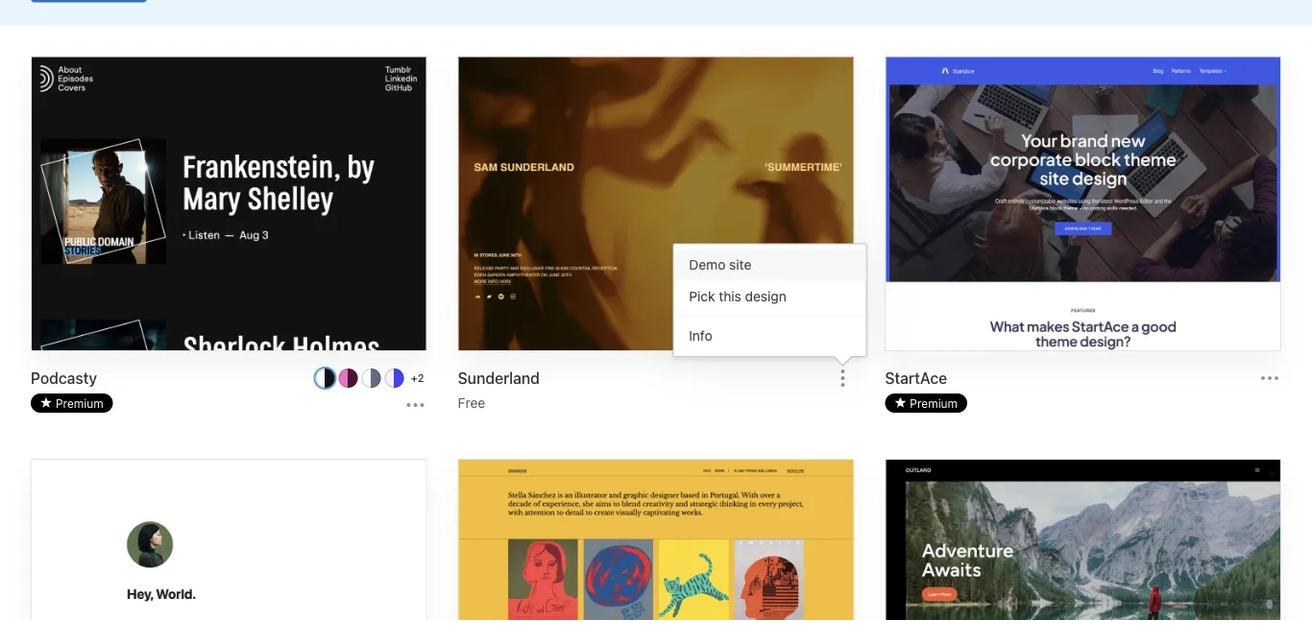 Task type: describe. For each thing, give the bounding box(es) containing it.
hey is a simple personal blog theme. image
[[32, 461, 426, 621]]

sunderland free
[[458, 370, 540, 412]]

this
[[719, 289, 742, 305]]

more options for theme sunderland image
[[832, 368, 855, 391]]

podcasty
[[31, 370, 97, 388]]

sunderland
[[458, 370, 540, 388]]

info link
[[674, 321, 866, 352]]

startace
[[885, 370, 948, 388]]

pick this design link
[[674, 281, 866, 312]]

site
[[730, 258, 752, 273]]

design
[[745, 289, 787, 305]]

sometimes your podcast episode cover arts deserve more attention than regular thumbnails offer. if you think so, then podcasty is the theme design for your podcast site. image
[[32, 58, 426, 354]]

free
[[458, 396, 486, 412]]

pick
[[689, 289, 716, 305]]

2 premium button from the left
[[885, 394, 968, 414]]



Task type: vqa. For each thing, say whether or not it's contained in the screenshot.
Demo site 'button'
yes



Task type: locate. For each thing, give the bounding box(es) containing it.
demo
[[689, 258, 726, 273]]

more options for theme podcasty image
[[404, 394, 427, 418]]

premium down podcasty
[[56, 397, 104, 411]]

demo site button
[[674, 250, 866, 281]]

more options for theme startace image
[[1259, 368, 1282, 391]]

tooltip
[[663, 244, 867, 368]]

premium down startace
[[910, 397, 958, 411]]

menu
[[674, 245, 866, 357]]

premium button
[[31, 394, 113, 414], [885, 394, 968, 414]]

menu containing demo site
[[674, 245, 866, 357]]

1 horizontal spatial premium
[[910, 397, 958, 411]]

menu inside tooltip
[[674, 245, 866, 357]]

demo site
[[689, 258, 752, 273]]

organizer has a simple structure and displays only the necessary information a real portfolio can benefit from. it's ready to be used by designers, artists, architects, and creators. image
[[459, 461, 854, 621]]

premium button down startace
[[885, 394, 968, 414]]

0 horizontal spatial premium button
[[31, 394, 113, 414]]

pick this design
[[689, 289, 787, 305]]

a wordpress theme for travel-related websites and blogs designed to showcase stunning destinations around the world. image
[[886, 461, 1281, 621]]

2 premium from the left
[[910, 397, 958, 411]]

info
[[689, 329, 713, 344]]

1 premium from the left
[[56, 397, 104, 411]]

startace is your ultimate business theme design. it is pretty valuable in assisting users in building their corporate websites, being established companies, or budding startups. image
[[886, 58, 1281, 354]]

1 horizontal spatial premium button
[[885, 394, 968, 414]]

premium button down podcasty
[[31, 394, 113, 414]]

tooltip containing demo site
[[663, 244, 867, 368]]

0 horizontal spatial premium
[[56, 397, 104, 411]]

premium
[[56, 397, 104, 411], [910, 397, 958, 411]]

+2
[[411, 373, 424, 385]]

1 premium button from the left
[[31, 394, 113, 414]]

sunderland is a simple theme that supports full-site editing. it comes with a set of minimal templates and design settings that can be manipulated through global styles. use it to build something beautiful. image
[[459, 58, 854, 354]]

+2 button
[[408, 369, 427, 389]]



